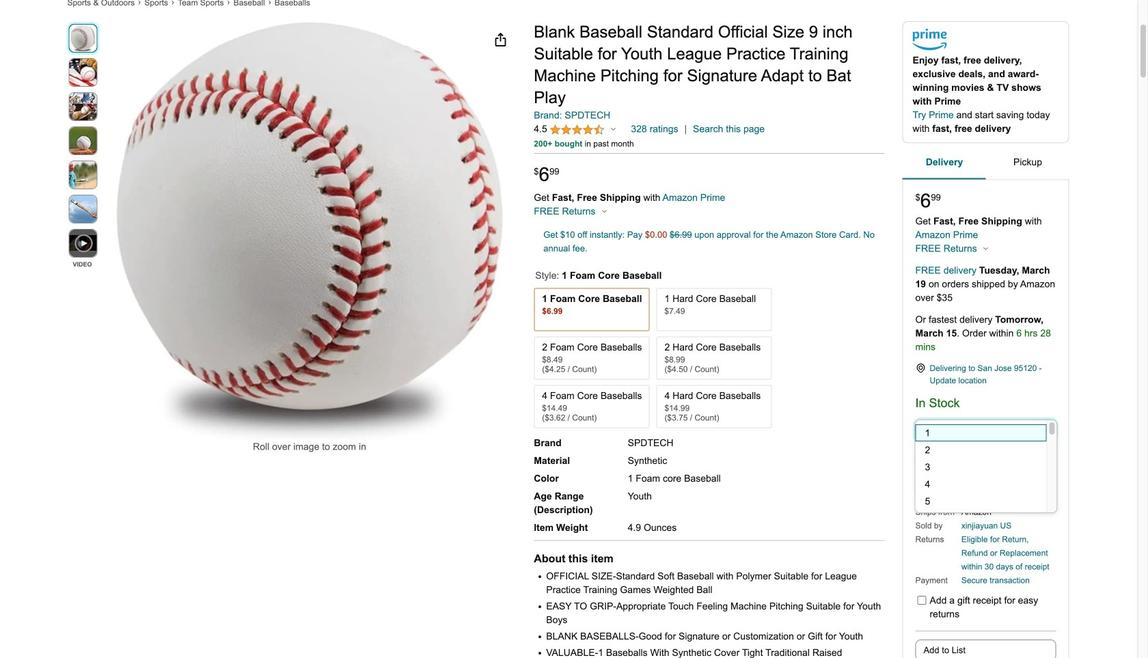 Task type: vqa. For each thing, say whether or not it's contained in the screenshot.
fourth OPTION from the top of the page
yes



Task type: locate. For each thing, give the bounding box(es) containing it.
4 option from the top
[[915, 476, 1047, 493]]

popover image
[[984, 247, 988, 250]]

None checkbox
[[918, 596, 926, 605]]

None radio
[[916, 640, 1056, 658]]

3 option from the top
[[915, 458, 1047, 476]]

list box
[[915, 424, 1047, 658]]

option
[[915, 424, 1047, 441], [915, 441, 1047, 458], [915, 458, 1047, 476], [915, 476, 1047, 493], [915, 493, 1047, 510], [915, 510, 1047, 527]]

None submit
[[69, 25, 97, 52], [69, 59, 97, 86], [69, 93, 97, 120], [69, 127, 97, 154], [69, 161, 97, 189], [69, 195, 97, 223], [69, 230, 97, 257], [69, 25, 97, 52], [69, 59, 97, 86], [69, 93, 97, 120], [69, 127, 97, 154], [69, 161, 97, 189], [69, 195, 97, 223], [69, 230, 97, 257]]

dropdown image
[[1043, 427, 1050, 433]]

tab list
[[903, 145, 1069, 181]]

option group
[[530, 285, 885, 431]]



Task type: describe. For each thing, give the bounding box(es) containing it.
2 option from the top
[[915, 441, 1047, 458]]

5 option from the top
[[915, 493, 1047, 510]]

6 option from the top
[[915, 510, 1047, 527]]

amazon prime logo image
[[913, 29, 947, 54]]

blank baseball standard official size 9 inch suitable for youth league practice training machine pitching for signature adapt to bat play image
[[116, 21, 504, 440]]

1 option from the top
[[915, 424, 1047, 441]]



